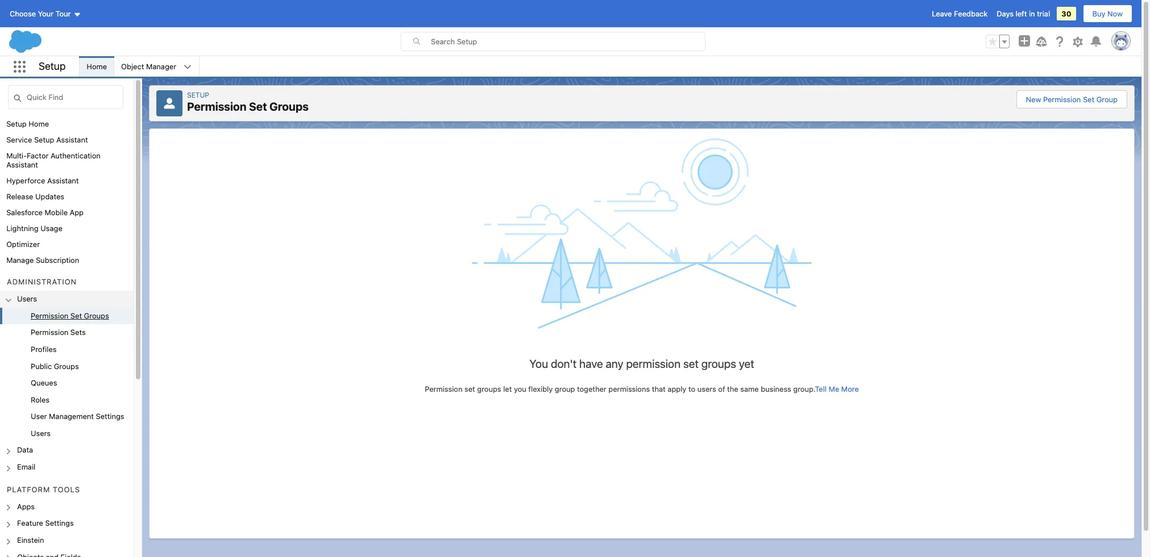 Task type: locate. For each thing, give the bounding box(es) containing it.
roles link
[[31, 396, 50, 406]]

setup for setup permission set groups
[[187, 91, 209, 100]]

apps link
[[17, 503, 35, 513]]

2 horizontal spatial groups
[[270, 100, 309, 113]]

home up service setup assistant
[[29, 119, 49, 128]]

queues link
[[31, 379, 57, 389]]

2 vertical spatial assistant
[[47, 176, 79, 185]]

choose your tour button
[[9, 5, 82, 23]]

2 vertical spatial groups
[[54, 362, 79, 371]]

1 vertical spatial settings
[[45, 519, 74, 528]]

release
[[6, 192, 33, 201]]

users tree item
[[0, 291, 134, 443]]

permission inside "button"
[[1043, 95, 1081, 104]]

1 horizontal spatial settings
[[96, 412, 124, 421]]

groups
[[701, 358, 736, 371], [477, 385, 501, 394]]

1 vertical spatial assistant
[[6, 160, 38, 169]]

0 vertical spatial group
[[986, 35, 1010, 48]]

object
[[121, 62, 144, 71]]

permission sets
[[31, 328, 86, 337]]

groups inside setup permission set groups
[[270, 100, 309, 113]]

app
[[70, 208, 84, 217]]

setup home
[[6, 119, 49, 128]]

manage subscription
[[6, 256, 79, 265]]

service setup assistant
[[6, 135, 88, 144]]

yet
[[739, 358, 754, 371]]

you
[[530, 358, 548, 371]]

that
[[652, 385, 666, 394]]

permission
[[626, 358, 681, 371]]

platform
[[7, 485, 50, 494]]

home left object
[[87, 62, 107, 71]]

0 vertical spatial users
[[17, 295, 37, 304]]

0 vertical spatial groups
[[701, 358, 736, 371]]

set for group
[[1083, 95, 1095, 104]]

leave feedback link
[[932, 9, 988, 18]]

1 vertical spatial users
[[31, 429, 51, 438]]

salesforce mobile app
[[6, 208, 84, 217]]

users link down the administration at the left of the page
[[17, 295, 37, 305]]

users link down user at left bottom
[[31, 429, 51, 439]]

0 horizontal spatial home
[[29, 119, 49, 128]]

set inside "button"
[[1083, 95, 1095, 104]]

feature settings
[[17, 519, 74, 528]]

0 vertical spatial settings
[[96, 412, 124, 421]]

choose
[[10, 9, 36, 18]]

permission inside tree item
[[31, 311, 68, 321]]

1 horizontal spatial groups
[[701, 358, 736, 371]]

groups up of
[[701, 358, 736, 371]]

feature
[[17, 519, 43, 528]]

feedback
[[954, 9, 988, 18]]

set left let
[[465, 385, 475, 394]]

choose your tour
[[10, 9, 71, 18]]

setup link
[[187, 91, 209, 100]]

apps
[[17, 503, 35, 512]]

settings right 'feature'
[[45, 519, 74, 528]]

setup
[[39, 60, 66, 72], [187, 91, 209, 100], [6, 119, 27, 128], [34, 135, 54, 144]]

einstein
[[17, 536, 44, 545]]

users down the administration at the left of the page
[[17, 295, 37, 304]]

1 vertical spatial home
[[29, 119, 49, 128]]

set for groups
[[249, 100, 267, 113]]

public groups link
[[31, 362, 79, 372]]

setup tree tree
[[0, 116, 134, 558]]

0 vertical spatial home
[[87, 62, 107, 71]]

home inside the home link
[[87, 62, 107, 71]]

me
[[829, 385, 839, 394]]

roles
[[31, 396, 50, 405]]

optimizer link
[[6, 240, 40, 249]]

group
[[986, 35, 1010, 48], [0, 308, 134, 443]]

2 horizontal spatial set
[[1083, 95, 1095, 104]]

salesforce
[[6, 208, 43, 217]]

0 horizontal spatial groups
[[477, 385, 501, 394]]

0 horizontal spatial settings
[[45, 519, 74, 528]]

object manager
[[121, 62, 176, 71]]

service
[[6, 135, 32, 144]]

settings inside user management settings link
[[96, 412, 124, 421]]

subscription
[[36, 256, 79, 265]]

profiles link
[[31, 345, 57, 355]]

you don't have any permission set groups yet image
[[471, 138, 813, 330]]

more
[[841, 385, 859, 394]]

1 horizontal spatial set
[[683, 358, 699, 371]]

1 vertical spatial groups
[[477, 385, 501, 394]]

setup inside setup permission set groups
[[187, 91, 209, 100]]

0 horizontal spatial set
[[70, 311, 82, 321]]

Search Setup text field
[[431, 32, 705, 51]]

mobile
[[45, 208, 68, 217]]

0 horizontal spatial set
[[465, 385, 475, 394]]

groups
[[270, 100, 309, 113], [84, 311, 109, 321], [54, 362, 79, 371]]

lightning usage
[[6, 224, 62, 233]]

tools
[[53, 485, 80, 494]]

assistant up updates
[[47, 176, 79, 185]]

in
[[1029, 9, 1035, 18]]

leave
[[932, 9, 952, 18]]

1 horizontal spatial home
[[87, 62, 107, 71]]

assistant
[[56, 135, 88, 144], [6, 160, 38, 169], [47, 176, 79, 185]]

sets
[[70, 328, 86, 337]]

1 horizontal spatial set
[[249, 100, 267, 113]]

users down user at left bottom
[[31, 429, 51, 438]]

tour
[[55, 9, 71, 18]]

multi-
[[6, 151, 27, 160]]

email link
[[17, 463, 35, 473]]

permission
[[1043, 95, 1081, 104], [187, 100, 246, 113], [31, 311, 68, 321], [31, 328, 68, 337], [425, 385, 463, 394]]

object manager link
[[114, 56, 183, 77]]

permissions
[[609, 385, 650, 394]]

30
[[1062, 9, 1072, 18]]

multi-factor authentication assistant link
[[6, 151, 134, 169]]

assistant up authentication
[[56, 135, 88, 144]]

to
[[689, 385, 695, 394]]

set inside tree item
[[70, 311, 82, 321]]

set up to
[[683, 358, 699, 371]]

1 vertical spatial set
[[465, 385, 475, 394]]

1 vertical spatial groups
[[84, 311, 109, 321]]

users
[[17, 295, 37, 304], [31, 429, 51, 438]]

don't
[[551, 358, 577, 371]]

set inside setup permission set groups
[[249, 100, 267, 113]]

permission set groups tree item
[[0, 308, 134, 325]]

new
[[1026, 95, 1041, 104]]

groups left let
[[477, 385, 501, 394]]

manager
[[146, 62, 176, 71]]

0 horizontal spatial groups
[[54, 362, 79, 371]]

0 vertical spatial groups
[[270, 100, 309, 113]]

queues
[[31, 379, 57, 388]]

together
[[577, 385, 607, 394]]

your
[[38, 9, 53, 18]]

1 vertical spatial group
[[0, 308, 134, 443]]

home link
[[80, 56, 114, 77]]

authentication
[[51, 151, 101, 160]]

business
[[761, 385, 791, 394]]

settings right management
[[96, 412, 124, 421]]

permission set groups
[[31, 311, 109, 321]]

1 horizontal spatial groups
[[84, 311, 109, 321]]

permission sets link
[[31, 328, 86, 338]]

0 horizontal spatial group
[[0, 308, 134, 443]]

assistant up hyperforce
[[6, 160, 38, 169]]

1 vertical spatial users link
[[31, 429, 51, 439]]



Task type: vqa. For each thing, say whether or not it's contained in the screenshot.
'and' inside which flows run, what's the status of each interview, and how long do users take to complete the screens?
no



Task type: describe. For each thing, give the bounding box(es) containing it.
public groups
[[31, 362, 79, 371]]

permission for permission set groups
[[31, 311, 68, 321]]

permission set groups link
[[31, 311, 109, 321]]

factor
[[27, 151, 49, 160]]

the
[[727, 385, 738, 394]]

groups inside tree item
[[84, 311, 109, 321]]

0 vertical spatial set
[[683, 358, 699, 371]]

administration
[[7, 277, 77, 287]]

profiles
[[31, 345, 57, 354]]

group
[[555, 385, 575, 394]]

days left in trial
[[997, 9, 1050, 18]]

have
[[579, 358, 603, 371]]

setup for setup
[[39, 60, 66, 72]]

manage subscription link
[[6, 256, 79, 265]]

salesforce mobile app link
[[6, 208, 84, 217]]

multi-factor authentication assistant
[[6, 151, 101, 169]]

days
[[997, 9, 1014, 18]]

permission inside setup permission set groups
[[187, 100, 246, 113]]

permission set groups let you flexibly group together permissions that apply to users of the same business group. tell me more
[[425, 385, 859, 394]]

buy
[[1093, 9, 1106, 18]]

group containing permission set groups
[[0, 308, 134, 443]]

assistant inside multi-factor authentication assistant
[[6, 160, 38, 169]]

data
[[17, 446, 33, 455]]

left
[[1016, 9, 1027, 18]]

trial
[[1037, 9, 1050, 18]]

now
[[1108, 9, 1123, 18]]

einstein link
[[17, 536, 44, 546]]

platform tools
[[7, 485, 80, 494]]

settings inside feature settings link
[[45, 519, 74, 528]]

lightning usage link
[[6, 224, 62, 233]]

users
[[697, 385, 716, 394]]

Quick Find search field
[[8, 85, 123, 109]]

user management settings
[[31, 412, 124, 421]]

buy now button
[[1083, 5, 1133, 23]]

user
[[31, 412, 47, 421]]

permission for permission sets
[[31, 328, 68, 337]]

service setup assistant link
[[6, 135, 88, 144]]

hyperforce assistant
[[6, 176, 79, 185]]

tell
[[815, 385, 827, 394]]

manage
[[6, 256, 34, 265]]

data link
[[17, 446, 33, 456]]

email
[[17, 463, 35, 472]]

apply
[[668, 385, 686, 394]]

updates
[[35, 192, 64, 201]]

0 vertical spatial assistant
[[56, 135, 88, 144]]

release updates link
[[6, 192, 64, 201]]

setup for setup home
[[6, 119, 27, 128]]

buy now
[[1093, 9, 1123, 18]]

1 horizontal spatial group
[[986, 35, 1010, 48]]

let
[[503, 385, 512, 394]]

public
[[31, 362, 52, 371]]

feature settings link
[[17, 519, 74, 529]]

you
[[514, 385, 526, 394]]

new permission set group
[[1026, 95, 1118, 104]]

optimizer
[[6, 240, 40, 249]]

same
[[740, 385, 759, 394]]

any
[[606, 358, 623, 371]]

lightning
[[6, 224, 38, 233]]

tell me more link
[[815, 385, 859, 394]]

setup permission set groups
[[187, 91, 309, 113]]

management
[[49, 412, 94, 421]]

setup home link
[[6, 119, 49, 128]]

leave feedback
[[932, 9, 988, 18]]

you don't have any permission set groups yet
[[530, 358, 754, 371]]

hyperforce
[[6, 176, 45, 185]]

home inside the setup tree tree
[[29, 119, 49, 128]]

0 vertical spatial users link
[[17, 295, 37, 305]]

flexibly
[[528, 385, 553, 394]]

new permission set group button
[[1016, 90, 1127, 109]]

permission for permission set groups let you flexibly group together permissions that apply to users of the same business group. tell me more
[[425, 385, 463, 394]]



